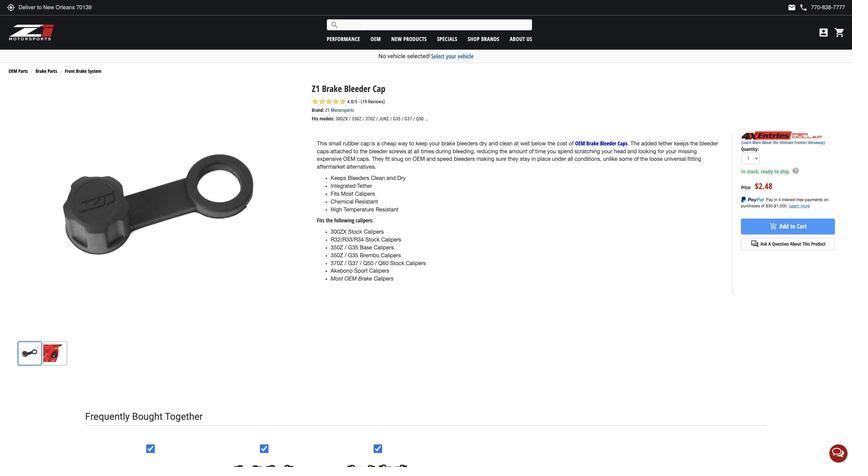Task type: locate. For each thing, give the bounding box(es) containing it.
1 horizontal spatial q50
[[416, 116, 424, 122]]

None checkbox
[[146, 445, 155, 454], [260, 445, 269, 454], [374, 445, 382, 454], [146, 445, 155, 454], [260, 445, 269, 454], [374, 445, 382, 454]]

at inside this small rubber cap is a cheap way to keep your brake bleeders dry and clean at well below the cost of oem brake bleeder caps
[[514, 140, 519, 147]]

bleeders down bleeding,
[[454, 156, 475, 162]]

shopping_cart link
[[833, 27, 846, 38]]

0 horizontal spatial 370z
[[331, 260, 343, 266]]

0 horizontal spatial g37
[[348, 260, 358, 266]]

g35 right juke on the left top of page
[[393, 116, 401, 122]]

stock
[[348, 229, 362, 235], [366, 237, 380, 243], [390, 260, 404, 266]]

0 horizontal spatial at
[[408, 148, 413, 154]]

stock up r32/r33/r34
[[348, 229, 362, 235]]

motorsports
[[331, 107, 354, 113]]

alternatives.
[[347, 164, 376, 170]]

350z down motorsports
[[352, 116, 362, 122]]

z1 motorsports link
[[325, 107, 354, 113]]

1 vertical spatial this
[[803, 241, 810, 247]]

performance link
[[327, 35, 360, 43]]

all down spend
[[568, 156, 573, 162]]

bleeders up bleeding,
[[457, 140, 478, 147]]

snug
[[392, 156, 404, 162]]

1 horizontal spatial stock
[[366, 237, 380, 243]]

bleeder up fitting at the top right of the page
[[700, 140, 718, 147]]

1 horizontal spatial 370z
[[366, 116, 375, 122]]

place
[[537, 156, 551, 162]]

1 vertical spatial fits
[[331, 191, 340, 197]]

you
[[547, 148, 556, 154]]

1 horizontal spatial bleeder
[[600, 140, 616, 147]]

z1 motorsports logo image
[[9, 24, 55, 41]]

1 parts from the left
[[18, 68, 28, 74]]

to inside in stock, ready to ship. help
[[775, 168, 779, 176]]

z1 up brand:
[[312, 83, 320, 95]]

the right .
[[631, 140, 640, 147]]

g37 up sport
[[348, 260, 358, 266]]

way
[[398, 140, 408, 147]]

g37 inside 300zx stock calipers r32/r33/r34 stock calipers 350z / g35 base calipers 350z / g35 brembo calipers 370z / g37 / q50 / q60 stock calipers akebono sport calipers most oem brake calipers
[[348, 260, 358, 266]]

together
[[165, 411, 203, 423]]

0 vertical spatial 300zx
[[336, 116, 348, 122]]

resistant right temperature
[[376, 206, 399, 213]]

search
[[331, 21, 339, 29]]

2 vertical spatial g35
[[348, 252, 358, 259]]

your up times
[[429, 140, 440, 147]]

the down looking at the right top of the page
[[640, 156, 648, 162]]

370z left juke on the left top of page
[[366, 116, 375, 122]]

q50 inside 300zx stock calipers r32/r33/r34 stock calipers 350z / g35 base calipers 350z / g35 brembo calipers 370z / g37 / q50 / q60 stock calipers akebono sport calipers most oem brake calipers
[[363, 260, 374, 266]]

select
[[431, 52, 445, 60]]

g37 left ...
[[405, 116, 412, 122]]

account_box link
[[817, 27, 831, 38]]

0 vertical spatial bleeders
[[457, 140, 478, 147]]

1 horizontal spatial z1
[[325, 107, 330, 113]]

$2.48
[[755, 180, 773, 192]]

to
[[409, 140, 414, 147], [354, 148, 358, 154], [775, 168, 779, 176], [791, 222, 796, 231]]

at up on
[[408, 148, 413, 154]]

0 vertical spatial g35
[[393, 116, 401, 122]]

1 horizontal spatial parts
[[48, 68, 57, 74]]

0 horizontal spatial bleeder
[[344, 83, 371, 95]]

the inside this small rubber cap is a cheap way to keep your brake bleeders dry and clean at well below the cost of oem brake bleeder caps
[[548, 140, 555, 147]]

300zx stock calipers r32/r33/r34 stock calipers 350z / g35 base calipers 350z / g35 brembo calipers 370z / g37 / q50 / q60 stock calipers akebono sport calipers most oem brake calipers
[[331, 229, 426, 282]]

chemical
[[331, 199, 354, 205]]

z1 up models:
[[325, 107, 330, 113]]

g35 inside star star star star star_half 4.8/5 - (19 reviews) brand: z1 motorsports fits models: 300zx / 350z / 370z / juke / g35 / g37 / q50 ...
[[393, 116, 401, 122]]

oem down akebono
[[345, 276, 357, 282]]

0 vertical spatial bleeder
[[700, 140, 718, 147]]

brake right oem parts
[[36, 68, 46, 74]]

fits up chemical
[[331, 191, 340, 197]]

most inside keeps bleeders clean and dry integrated tether fits most calipers chemical resistant high temperature resistant
[[341, 191, 354, 197]]

to left ship.
[[775, 168, 779, 176]]

bleeder up 4.8/5 - at the top left of page
[[344, 83, 371, 95]]

q50 down the brembo
[[363, 260, 374, 266]]

to right way
[[409, 140, 414, 147]]

0 vertical spatial g37
[[405, 116, 412, 122]]

q50 left ...
[[416, 116, 424, 122]]

vehicle
[[458, 52, 474, 60], [388, 53, 406, 60]]

0 vertical spatial most
[[341, 191, 354, 197]]

shop brands link
[[468, 35, 500, 43]]

and left dry
[[387, 175, 396, 181]]

1 vertical spatial resistant
[[376, 206, 399, 213]]

g35 down r32/r33/r34
[[348, 245, 358, 251]]

and inside keeps bleeders clean and dry integrated tether fits most calipers chemical resistant high temperature resistant
[[387, 175, 396, 181]]

phone link
[[800, 3, 846, 12]]

select your vehicle link
[[431, 52, 474, 60]]

0 horizontal spatial q50
[[363, 260, 374, 266]]

Search search field
[[339, 20, 532, 30]]

0 vertical spatial 370z
[[366, 116, 375, 122]]

of right cost
[[569, 140, 574, 147]]

vehicle right the no
[[388, 53, 406, 60]]

1 vertical spatial bleeder
[[369, 148, 388, 154]]

0 horizontal spatial parts
[[18, 68, 28, 74]]

oem link
[[371, 35, 381, 43]]

4 star from the left
[[333, 98, 339, 105]]

4.8/5 -
[[347, 99, 360, 105]]

370z inside 300zx stock calipers r32/r33/r34 stock calipers 350z / g35 base calipers 350z / g35 brembo calipers 370z / g37 / q50 / q60 stock calipers akebono sport calipers most oem brake calipers
[[331, 260, 343, 266]]

0 horizontal spatial z1
[[312, 83, 320, 95]]

and
[[489, 140, 498, 147], [628, 148, 637, 154], [427, 156, 436, 162], [387, 175, 396, 181]]

g37
[[405, 116, 412, 122], [348, 260, 358, 266]]

1 vertical spatial q50
[[363, 260, 374, 266]]

z1 inside star star star star star_half 4.8/5 - (19 reviews) brand: z1 motorsports fits models: 300zx / 350z / 370z / juke / g35 / g37 / q50 ...
[[325, 107, 330, 113]]

parts for brake parts
[[48, 68, 57, 74]]

oem inside 300zx stock calipers r32/r33/r34 stock calipers 350z / g35 base calipers 350z / g35 brembo calipers 370z / g37 / q50 / q60 stock calipers akebono sport calipers most oem brake calipers
[[345, 276, 357, 282]]

300zx up r32/r33/r34
[[331, 229, 347, 235]]

fits left the following
[[317, 217, 324, 225]]

parts for oem parts
[[18, 68, 28, 74]]

g35 left the brembo
[[348, 252, 358, 259]]

350z down r32/r33/r34
[[331, 245, 343, 251]]

resistant
[[355, 199, 378, 205], [376, 206, 399, 213]]

0 horizontal spatial vehicle
[[388, 53, 406, 60]]

fits inside star star star star star_half 4.8/5 - (19 reviews) brand: z1 motorsports fits models: 300zx / 350z / 370z / juke / g35 / g37 / q50 ...
[[312, 116, 318, 122]]

350z up akebono
[[331, 252, 343, 259]]

stock up base at the left bottom of page
[[366, 237, 380, 243]]

of inside this small rubber cap is a cheap way to keep your brake bleeders dry and clean at well below the cost of oem brake bleeder caps
[[569, 140, 574, 147]]

1 vertical spatial g37
[[348, 260, 358, 266]]

2 vertical spatial about
[[790, 241, 802, 247]]

the up sure at right top
[[500, 148, 507, 154]]

ready
[[761, 168, 773, 176]]

screws
[[389, 148, 406, 154]]

0 vertical spatial this
[[317, 140, 327, 147]]

ask
[[761, 241, 767, 247]]

1 horizontal spatial about
[[762, 140, 772, 146]]

stay
[[520, 156, 530, 162]]

350z
[[352, 116, 362, 122], [331, 245, 343, 251], [331, 252, 343, 259]]

the inside . the added tether keeps the bleeder caps attached to the bleeder screws at all times during bleeding, reducing the amount of time you spend scratching your head and looking for your missing expensive oem caps. they fit snug on oem and speed bleeders making sure they stay in place under all conditions, unlike some of the loose universal fitting aftermarket alternatives.
[[631, 140, 640, 147]]

1 vertical spatial bleeders
[[454, 156, 475, 162]]

and up reducing
[[489, 140, 498, 147]]

to right the 'add'
[[791, 222, 796, 231]]

0 vertical spatial of
[[569, 140, 574, 147]]

of right the some
[[634, 156, 639, 162]]

fits
[[312, 116, 318, 122], [331, 191, 340, 197], [317, 217, 324, 225]]

the up "caps."
[[360, 148, 368, 154]]

stock right 'q60'
[[390, 260, 404, 266]]

1 vertical spatial bleeder
[[600, 140, 616, 147]]

1 vertical spatial 300zx
[[331, 229, 347, 235]]

about left us
[[510, 35, 525, 43]]

caps
[[317, 148, 329, 154]]

fits inside keeps bleeders clean and dry integrated tether fits most calipers chemical resistant high temperature resistant
[[331, 191, 340, 197]]

370z up akebono
[[331, 260, 343, 266]]

of for time
[[529, 148, 534, 154]]

most down akebono
[[331, 276, 343, 282]]

300zx
[[336, 116, 348, 122], [331, 229, 347, 235]]

300zx down motorsports
[[336, 116, 348, 122]]

oem
[[371, 35, 381, 43], [9, 68, 17, 74], [575, 140, 585, 147], [343, 156, 356, 162], [413, 156, 425, 162], [345, 276, 357, 282]]

phone
[[800, 3, 808, 12]]

0 vertical spatial fits
[[312, 116, 318, 122]]

about right more
[[762, 140, 772, 146]]

0 horizontal spatial the
[[631, 140, 640, 147]]

under
[[552, 156, 566, 162]]

2 horizontal spatial about
[[790, 241, 802, 247]]

brake up scratching
[[587, 140, 599, 147]]

fits down brand:
[[312, 116, 318, 122]]

reducing
[[477, 148, 498, 154]]

aftermarket
[[317, 164, 345, 170]]

/
[[349, 116, 351, 122], [363, 116, 364, 122], [376, 116, 378, 122], [390, 116, 392, 122], [402, 116, 404, 122], [413, 116, 415, 122], [345, 245, 347, 251], [345, 252, 347, 259], [345, 260, 347, 266], [360, 260, 362, 266], [375, 260, 377, 266]]

more
[[753, 140, 761, 146]]

vehicle down shop
[[458, 52, 474, 60]]

1 vertical spatial at
[[408, 148, 413, 154]]

add_shopping_cart
[[770, 223, 778, 231]]

to down rubber at the top of the page
[[354, 148, 358, 154]]

0 horizontal spatial this
[[317, 140, 327, 147]]

brembo
[[360, 252, 379, 259]]

1 horizontal spatial of
[[569, 140, 574, 147]]

this left product
[[803, 241, 810, 247]]

2 vertical spatial 350z
[[331, 252, 343, 259]]

2 parts from the left
[[48, 68, 57, 74]]

0 vertical spatial about
[[510, 35, 525, 43]]

1 vertical spatial most
[[331, 276, 343, 282]]

0 horizontal spatial of
[[529, 148, 534, 154]]

parts left front
[[48, 68, 57, 74]]

1 vertical spatial of
[[529, 148, 534, 154]]

scratching
[[575, 148, 600, 154]]

1 vertical spatial 370z
[[331, 260, 343, 266]]

resistant up temperature
[[355, 199, 378, 205]]

parts left brake parts link at top
[[18, 68, 28, 74]]

at up amount
[[514, 140, 519, 147]]

0 vertical spatial at
[[514, 140, 519, 147]]

new
[[391, 35, 402, 43]]

the
[[548, 140, 555, 147], [691, 140, 698, 147], [360, 148, 368, 154], [500, 148, 507, 154], [640, 156, 648, 162], [326, 217, 333, 225]]

shop
[[468, 35, 480, 43]]

oem right on
[[413, 156, 425, 162]]

price: $2.48
[[741, 180, 773, 192]]

no vehicle selected! select your vehicle
[[379, 52, 474, 60]]

high
[[331, 206, 342, 213]]

and inside this small rubber cap is a cheap way to keep your brake bleeders dry and clean at well below the cost of oem brake bleeder caps
[[489, 140, 498, 147]]

1 horizontal spatial at
[[514, 140, 519, 147]]

most down integrated
[[341, 191, 354, 197]]

shop brands
[[468, 35, 500, 43]]

2 horizontal spatial stock
[[390, 260, 404, 266]]

.
[[628, 140, 629, 147]]

front brake system
[[65, 68, 101, 74]]

specials
[[437, 35, 457, 43]]

0 vertical spatial bleeder
[[344, 83, 371, 95]]

. the added tether keeps the bleeder caps attached to the bleeder screws at all times during bleeding, reducing the amount of time you spend scratching your head and looking for your missing expensive oem caps. they fit snug on oem and speed bleeders making sure they stay in place under all conditions, unlike some of the loose universal fitting aftermarket alternatives.
[[317, 140, 718, 170]]

1 horizontal spatial g37
[[405, 116, 412, 122]]

star
[[312, 98, 319, 105], [319, 98, 326, 105], [326, 98, 333, 105], [333, 98, 339, 105]]

cost
[[557, 140, 568, 147]]

q50
[[416, 116, 424, 122], [363, 260, 374, 266]]

1 horizontal spatial this
[[803, 241, 810, 247]]

0 vertical spatial 350z
[[352, 116, 362, 122]]

about right question
[[790, 241, 802, 247]]

account_box
[[818, 27, 829, 38]]

the up the you
[[548, 140, 555, 147]]

bleeders inside this small rubber cap is a cheap way to keep your brake bleeders dry and clean at well below the cost of oem brake bleeder caps
[[457, 140, 478, 147]]

about us
[[510, 35, 532, 43]]

at
[[514, 140, 519, 147], [408, 148, 413, 154]]

of up in
[[529, 148, 534, 154]]

1 horizontal spatial all
[[568, 156, 573, 162]]

bleeder down a
[[369, 148, 388, 154]]

is
[[371, 140, 375, 147]]

1 horizontal spatial the
[[773, 140, 779, 146]]

and down .
[[628, 148, 637, 154]]

tether
[[357, 183, 372, 189]]

front
[[65, 68, 75, 74]]

price:
[[741, 184, 752, 191]]

all down 'keep'
[[414, 148, 419, 154]]

most inside 300zx stock calipers r32/r33/r34 stock calipers 350z / g35 base calipers 350z / g35 brembo calipers 370z / g37 / q50 / q60 stock calipers akebono sport calipers most oem brake calipers
[[331, 276, 343, 282]]

on
[[405, 156, 411, 162]]

front brake system link
[[65, 68, 101, 74]]

the left ultimate
[[773, 140, 779, 146]]

2 vertical spatial of
[[634, 156, 639, 162]]

1 vertical spatial z1
[[325, 107, 330, 113]]

this up the caps
[[317, 140, 327, 147]]

bleeder up head
[[600, 140, 616, 147]]

0 horizontal spatial all
[[414, 148, 419, 154]]

your right the select
[[446, 52, 456, 60]]

2 star from the left
[[319, 98, 326, 105]]

oem parts link
[[9, 68, 28, 74]]

0 vertical spatial q50
[[416, 116, 424, 122]]

the up missing
[[691, 140, 698, 147]]

0 horizontal spatial stock
[[348, 229, 362, 235]]

conditions,
[[575, 156, 602, 162]]

q50 inside star star star star star_half 4.8/5 - (19 reviews) brand: z1 motorsports fits models: 300zx / 350z / 370z / juke / g35 / g37 / q50 ...
[[416, 116, 424, 122]]

brake down sport
[[358, 276, 372, 282]]



Task type: vqa. For each thing, say whether or not it's contained in the screenshot.
bottommost the About Us
no



Task type: describe. For each thing, give the bounding box(es) containing it.
akebono
[[331, 268, 353, 274]]

missing
[[678, 148, 697, 154]]

oem brake bleeder caps link
[[575, 140, 628, 147]]

bleeders
[[348, 175, 369, 181]]

fit
[[385, 156, 390, 162]]

clean
[[500, 140, 513, 147]]

base
[[360, 245, 372, 251]]

oem down attached
[[343, 156, 356, 162]]

this inside question_answer ask a question about this product
[[803, 241, 810, 247]]

about inside question_answer ask a question about this product
[[790, 241, 802, 247]]

this inside this small rubber cap is a cheap way to keep your brake bleeders dry and clean at well below the cost of oem brake bleeder caps
[[317, 140, 327, 147]]

2 vertical spatial fits
[[317, 217, 324, 225]]

my_location
[[7, 3, 15, 12]]

keeps
[[674, 140, 689, 147]]

well
[[520, 140, 530, 147]]

expensive
[[317, 156, 342, 162]]

products
[[404, 35, 427, 43]]

1 star from the left
[[312, 98, 319, 105]]

to inside this small rubber cap is a cheap way to keep your brake bleeders dry and clean at well below the cost of oem brake bleeder caps
[[409, 140, 414, 147]]

keeps bleeders clean and dry integrated tether fits most calipers chemical resistant high temperature resistant
[[331, 175, 406, 213]]

0 horizontal spatial bleeder
[[369, 148, 388, 154]]

making
[[477, 156, 494, 162]]

your up unlike
[[602, 148, 613, 154]]

time
[[535, 148, 546, 154]]

0 vertical spatial z1
[[312, 83, 320, 95]]

2 vertical spatial stock
[[390, 260, 404, 266]]

(learn more about the ultimate frontier giveaway)
[[741, 140, 825, 146]]

about us link
[[510, 35, 532, 43]]

at inside . the added tether keeps the bleeder caps attached to the bleeder screws at all times during bleeding, reducing the amount of time you spend scratching your head and looking for your missing expensive oem caps. they fit snug on oem and speed bleeders making sure they stay in place under all conditions, unlike some of the loose universal fitting aftermarket alternatives.
[[408, 148, 413, 154]]

a
[[377, 140, 380, 147]]

temperature
[[344, 206, 374, 213]]

brake inside 300zx stock calipers r32/r33/r34 stock calipers 350z / g35 base calipers 350z / g35 brembo calipers 370z / g37 / q50 / q60 stock calipers akebono sport calipers most oem brake calipers
[[358, 276, 372, 282]]

selected!
[[407, 53, 430, 60]]

your inside this small rubber cap is a cheap way to keep your brake bleeders dry and clean at well below the cost of oem brake bleeder caps
[[429, 140, 440, 147]]

fits the following calipers:
[[317, 217, 374, 225]]

(learn more about the ultimate frontier giveaway) link
[[741, 140, 825, 146]]

mail link
[[788, 3, 796, 12]]

specials link
[[437, 35, 457, 43]]

looking
[[639, 148, 656, 154]]

1 vertical spatial stock
[[366, 237, 380, 243]]

370z inside star star star star star_half 4.8/5 - (19 reviews) brand: z1 motorsports fits models: 300zx / 350z / 370z / juke / g35 / g37 / q50 ...
[[366, 116, 375, 122]]

star_half
[[339, 98, 346, 105]]

the down high
[[326, 217, 333, 225]]

clean
[[371, 175, 385, 181]]

brake parts link
[[36, 68, 57, 74]]

oem parts
[[9, 68, 28, 74]]

stock,
[[747, 168, 760, 176]]

below
[[532, 140, 546, 147]]

dry
[[480, 140, 487, 147]]

unlike
[[603, 156, 618, 162]]

new products link
[[391, 35, 427, 43]]

universal
[[664, 156, 686, 162]]

brake right front
[[76, 68, 87, 74]]

some
[[619, 156, 633, 162]]

0 vertical spatial stock
[[348, 229, 362, 235]]

brake
[[442, 140, 455, 147]]

2 horizontal spatial of
[[634, 156, 639, 162]]

fitting
[[688, 156, 701, 162]]

juke
[[379, 116, 389, 122]]

head
[[614, 148, 626, 154]]

times
[[421, 148, 434, 154]]

giveaway)
[[808, 140, 825, 146]]

bleeders inside . the added tether keeps the bleeder caps attached to the bleeder screws at all times during bleeding, reducing the amount of time you spend scratching your head and looking for your missing expensive oem caps. they fit snug on oem and speed bleeders making sure they stay in place under all conditions, unlike some of the loose universal fitting aftermarket alternatives.
[[454, 156, 475, 162]]

1 horizontal spatial vehicle
[[458, 52, 474, 60]]

and down times
[[427, 156, 436, 162]]

oem left brake parts link at top
[[9, 68, 17, 74]]

1 vertical spatial g35
[[348, 245, 358, 251]]

brands
[[481, 35, 500, 43]]

300zx inside star star star star star_half 4.8/5 - (19 reviews) brand: z1 motorsports fits models: 300zx / 350z / 370z / juke / g35 / g37 / q50 ...
[[336, 116, 348, 122]]

following
[[334, 217, 355, 225]]

to inside . the added tether keeps the bleeder caps attached to the bleeder screws at all times during bleeding, reducing the amount of time you spend scratching your head and looking for your missing expensive oem caps. they fit snug on oem and speed bleeders making sure they stay in place under all conditions, unlike some of the loose universal fitting aftermarket alternatives.
[[354, 148, 358, 154]]

300zx inside 300zx stock calipers r32/r33/r34 stock calipers 350z / g35 base calipers 350z / g35 brembo calipers 370z / g37 / q50 / q60 stock calipers akebono sport calipers most oem brake calipers
[[331, 229, 347, 235]]

brand:
[[312, 107, 324, 113]]

brake up star_half
[[322, 83, 342, 95]]

cart
[[797, 222, 807, 231]]

sport
[[354, 268, 368, 274]]

1 vertical spatial all
[[568, 156, 573, 162]]

brake parts
[[36, 68, 57, 74]]

3 star from the left
[[326, 98, 333, 105]]

sure
[[496, 156, 506, 162]]

g37 inside star star star star star_half 4.8/5 - (19 reviews) brand: z1 motorsports fits models: 300zx / 350z / 370z / juke / g35 / g37 / q50 ...
[[405, 116, 412, 122]]

of for oem
[[569, 140, 574, 147]]

loose
[[650, 156, 663, 162]]

cheap
[[381, 140, 396, 147]]

0 vertical spatial all
[[414, 148, 419, 154]]

shopping_cart
[[835, 27, 846, 38]]

system
[[88, 68, 101, 74]]

...
[[425, 116, 429, 122]]

mail phone
[[788, 3, 808, 12]]

frequently
[[85, 411, 130, 423]]

this small rubber cap is a cheap way to keep your brake bleeders dry and clean at well below the cost of oem brake bleeder caps
[[317, 140, 628, 147]]

question_answer ask a question about this product
[[751, 240, 826, 248]]

integrated
[[331, 183, 356, 189]]

to inside add_shopping_cart add to cart
[[791, 222, 796, 231]]

your up universal
[[666, 148, 677, 154]]

calipers inside keeps bleeders clean and dry integrated tether fits most calipers chemical resistant high temperature resistant
[[355, 191, 375, 197]]

ultimate
[[780, 140, 794, 146]]

new products
[[391, 35, 427, 43]]

no
[[379, 53, 386, 60]]

they
[[372, 156, 384, 162]]

350z inside star star star star star_half 4.8/5 - (19 reviews) brand: z1 motorsports fits models: 300zx / 350z / 370z / juke / g35 / g37 / q50 ...
[[352, 116, 362, 122]]

1 vertical spatial 350z
[[331, 245, 343, 251]]

amount
[[509, 148, 528, 154]]

models:
[[320, 116, 335, 122]]

keeps
[[331, 175, 346, 181]]

performance
[[327, 35, 360, 43]]

0 vertical spatial resistant
[[355, 199, 378, 205]]

tether
[[659, 140, 673, 147]]

oem up the no
[[371, 35, 381, 43]]

in
[[741, 168, 746, 176]]

bought
[[132, 411, 163, 423]]

1 vertical spatial about
[[762, 140, 772, 146]]

help
[[792, 167, 800, 175]]

oem up scratching
[[575, 140, 585, 147]]

ship.
[[780, 168, 791, 176]]

0 horizontal spatial about
[[510, 35, 525, 43]]

product
[[811, 241, 826, 247]]

1 horizontal spatial bleeder
[[700, 140, 718, 147]]

caps.
[[357, 156, 371, 162]]

they
[[508, 156, 518, 162]]

add_shopping_cart add to cart
[[770, 222, 807, 231]]

calipers:
[[356, 217, 374, 225]]

q60
[[378, 260, 389, 266]]

vehicle inside no vehicle selected! select your vehicle
[[388, 53, 406, 60]]

in
[[532, 156, 536, 162]]

z1 brake bleeder cap
[[312, 83, 386, 95]]

frequently bought together
[[85, 411, 203, 423]]



